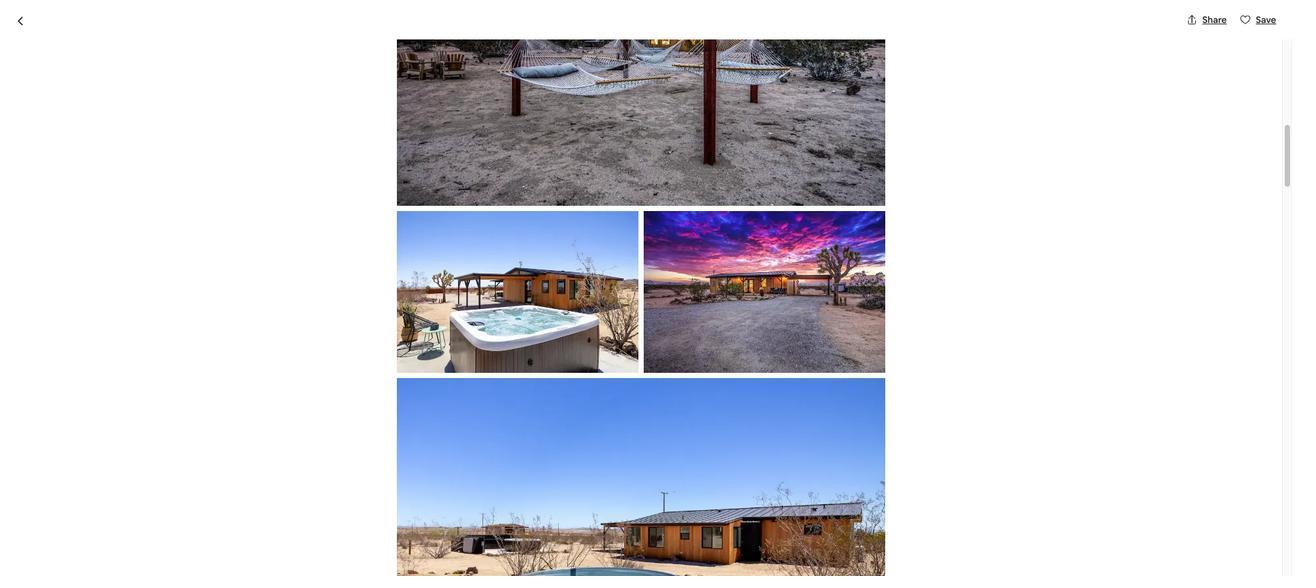 Task type: describe. For each thing, give the bounding box(es) containing it.
save
[[1256, 14, 1276, 26]]

tub,
[[508, 67, 542, 90]]

more
[[623, 67, 664, 90]]

11/13/2023
[[788, 530, 834, 542]]

total
[[781, 486, 802, 497]]

|
[[410, 67, 414, 90]]

property
[[427, 541, 465, 553]]

1
[[425, 472, 430, 486]]

superhost
[[380, 95, 424, 107]]

Start your search search field
[[542, 11, 740, 42]]

save button
[[1235, 9, 1282, 31]]

styled
[[399, 541, 425, 553]]

share
[[1203, 14, 1227, 26]]

beds
[[394, 472, 418, 486]]

cook a good meal and enjoy the peacefulness of the desery. image
[[646, 282, 826, 429]]

$1,395 $1,242 total before taxes
[[781, 466, 871, 497]]

take a nap, put your feet up; you're on vacation. image
[[273, 125, 641, 429]]

views,
[[418, 67, 471, 90]]

share button
[[1182, 9, 1232, 31]]

cabin
[[359, 67, 406, 90]]

by david
[[409, 449, 468, 468]]

entire home hosted by david 2 beds · 1 bath
[[273, 449, 468, 486]]

joshua tree, california, united states button
[[437, 93, 599, 109]]

· inside 'jackalope cabin | views, hot tub, fire pit, + more superhost · joshua tree, california, united states'
[[429, 95, 432, 109]]



Task type: locate. For each thing, give the bounding box(es) containing it.
fire
[[546, 67, 576, 90]]

nestled in the serene beauty of north joshua tree, this enchanting cabin is a rustic haven, warmly lit by the desert's golden sunset, offering tranquility amidst the iconic silhouettes of the desert. image
[[644, 211, 885, 373], [644, 211, 885, 373]]

familia,
[[347, 541, 378, 553]]

·
[[429, 95, 432, 109], [421, 472, 423, 486]]

hosted
[[358, 449, 406, 468]]

the
[[380, 541, 397, 553]]

· inside entire home hosted by david 2 beds · 1 bath
[[421, 472, 423, 486]]

entire
[[273, 449, 312, 468]]

david is a superhost. learn more about david. image
[[666, 450, 703, 487], [666, 450, 703, 487]]

before
[[804, 486, 832, 497]]

· left joshua
[[429, 95, 432, 109]]

0 vertical spatial ·
[[429, 95, 432, 109]]

our sparkling cowboy pool beckons as an oasis of refreshment, its cool waters contrasting with the surrounding sea of golden sand. surrender to the solitude as the desert sky, unblemished by city lights, opens up above you in a celestial showcase. image
[[397, 378, 885, 577], [397, 378, 885, 577]]

1 horizontal spatial ·
[[429, 95, 432, 109]]

dialog containing share
[[0, 0, 1292, 577]]

· left 1
[[421, 472, 423, 486]]

sway gently under the endless sky, in our inviting hammocks – your personal pockets of peace and comfort. image
[[397, 0, 885, 206], [397, 0, 885, 206], [831, 125, 1010, 277]]

california,
[[494, 95, 538, 107]]

immerse yourself in the soothing warmth of our hot tub, a delightful haven for rest and rejuvenation image
[[397, 211, 639, 373], [397, 211, 639, 373], [831, 282, 1010, 429]]

states
[[571, 95, 599, 107]]

pit,
[[579, 67, 605, 90]]

dialog
[[0, 0, 1292, 577]]

hot
[[474, 67, 504, 90]]

jackalope cabin | views, hot tub, fire pit, + more superhost · joshua tree, california, united states
[[273, 67, 664, 109]]

home
[[316, 449, 355, 468]]

yahaira
[[315, 541, 345, 553]]

0 horizontal spatial ·
[[421, 472, 423, 486]]

joshua
[[437, 95, 468, 107]]

yahaira familia, the styled property
[[315, 541, 465, 553]]

enjoy the joshua tree desert like you've never before. image
[[646, 125, 826, 277]]

united
[[540, 95, 569, 107]]

2
[[386, 472, 392, 486]]

$1,242
[[827, 466, 871, 485]]

$1,395
[[781, 466, 824, 485]]

1 vertical spatial ·
[[421, 472, 423, 486]]

taxes
[[834, 486, 857, 497]]

+
[[609, 67, 619, 90]]

bath
[[432, 472, 454, 486]]

11/18/2023
[[895, 530, 940, 542]]

jackalope
[[273, 67, 355, 90]]

tree,
[[470, 95, 492, 107]]



Task type: vqa. For each thing, say whether or not it's contained in the screenshot.
the 'home'
yes



